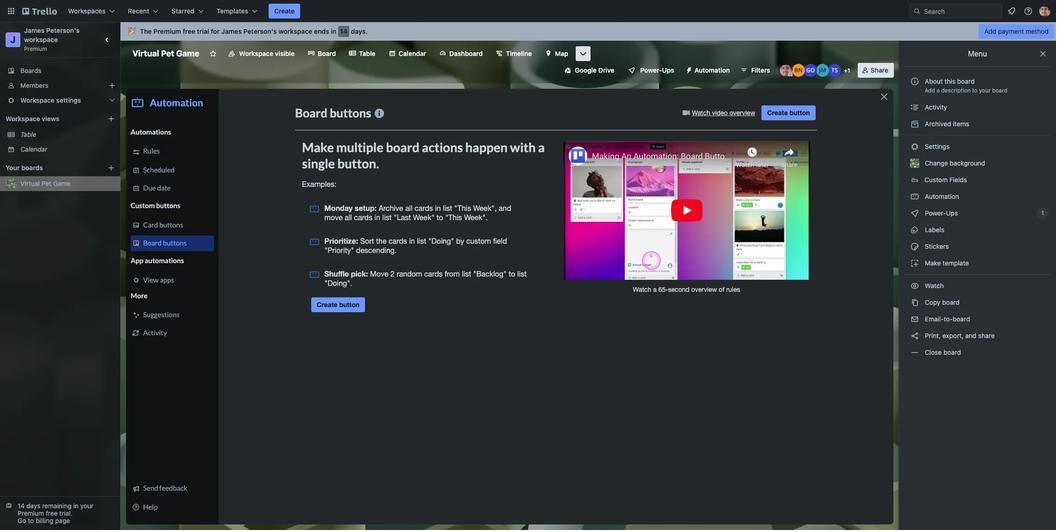 Task type: locate. For each thing, give the bounding box(es) containing it.
board
[[318, 50, 336, 57]]

sm image inside labels link
[[910, 226, 920, 235]]

to inside about this board add a description to your board
[[972, 87, 978, 94]]

in right ends
[[331, 27, 336, 35]]

1 horizontal spatial game
[[176, 49, 199, 58]]

0 horizontal spatial free
[[46, 510, 58, 518]]

workspace left views
[[6, 115, 40, 123]]

0 horizontal spatial your
[[80, 503, 93, 510]]

0 vertical spatial workspace
[[239, 50, 273, 57]]

workspace settings button
[[0, 93, 120, 108]]

0 vertical spatial power-ups
[[640, 66, 674, 74]]

0 vertical spatial workspace
[[279, 27, 312, 35]]

sm image inside make template link
[[910, 259, 920, 268]]

sm image inside activity link
[[910, 103, 920, 112]]

views
[[42, 115, 59, 123]]

1 horizontal spatial ups
[[946, 209, 958, 217]]

1 vertical spatial in
[[73, 503, 79, 510]]

background
[[950, 159, 985, 167]]

free inside banner
[[183, 27, 195, 35]]

automation inside automation button
[[695, 66, 730, 74]]

your right trial.
[[80, 503, 93, 510]]

sm image for make template
[[910, 259, 920, 268]]

add inside banner
[[984, 27, 996, 35]]

1 horizontal spatial peterson's
[[243, 27, 277, 35]]

0 horizontal spatial peterson's
[[46, 26, 80, 34]]

export,
[[943, 332, 964, 340]]

sm image for watch
[[910, 282, 920, 291]]

in inside banner
[[331, 27, 336, 35]]

1 vertical spatial ups
[[946, 209, 958, 217]]

virtual down boards
[[20, 180, 40, 188]]

1 horizontal spatial calendar link
[[383, 46, 432, 61]]

settings
[[923, 143, 950, 151]]

Board name text field
[[128, 46, 204, 61]]

0 horizontal spatial calendar link
[[20, 145, 115, 154]]

j
[[10, 34, 16, 45]]

in
[[331, 27, 336, 35], [73, 503, 79, 510]]

1
[[848, 67, 850, 74], [1042, 210, 1044, 217]]

workspace down create button
[[279, 27, 312, 35]]

2 vertical spatial workspace
[[6, 115, 40, 123]]

description
[[941, 87, 971, 94]]

automation left the filters button
[[695, 66, 730, 74]]

1 horizontal spatial add
[[984, 27, 996, 35]]

1 horizontal spatial table link
[[343, 46, 381, 61]]

add
[[984, 27, 996, 35], [925, 87, 935, 94]]

1 horizontal spatial workspace
[[279, 27, 312, 35]]

filters button
[[737, 63, 773, 78]]

google
[[575, 66, 597, 74]]

ups down automation link
[[946, 209, 958, 217]]

google drive button
[[559, 63, 620, 78]]

4 sm image from the top
[[910, 315, 920, 324]]

billing
[[36, 517, 53, 525]]

email-to-board
[[923, 315, 970, 323]]

sm image inside the email-to-board link
[[910, 315, 920, 324]]

sm image inside "watch" link
[[910, 282, 920, 291]]

virtual down 'the'
[[132, 49, 159, 58]]

board up to-
[[942, 299, 960, 307]]

print, export, and share link
[[905, 329, 1051, 344]]

1 horizontal spatial james
[[221, 27, 242, 35]]

email-
[[925, 315, 944, 323]]

archived items
[[923, 120, 969, 128]]

0 vertical spatial ups
[[662, 66, 674, 74]]

1 vertical spatial virtual
[[20, 180, 40, 188]]

0 vertical spatial add
[[984, 27, 996, 35]]

1 vertical spatial workspace
[[20, 96, 55, 104]]

1 horizontal spatial automation
[[923, 193, 959, 201]]

sm image for stickers
[[910, 242, 920, 252]]

sm image inside automation link
[[910, 192, 920, 202]]

ups
[[662, 66, 674, 74], [946, 209, 958, 217]]

0 vertical spatial premium
[[153, 27, 181, 35]]

james
[[24, 26, 44, 34], [221, 27, 242, 35]]

workspace inside "button"
[[239, 50, 273, 57]]

1 vertical spatial add
[[925, 87, 935, 94]]

Search field
[[921, 4, 1002, 18]]

table link down days.
[[343, 46, 381, 61]]

1 vertical spatial 14
[[18, 503, 25, 510]]

your boards with 1 items element
[[6, 163, 94, 174]]

0 vertical spatial power-
[[640, 66, 662, 74]]

0 vertical spatial automation
[[695, 66, 730, 74]]

boards
[[20, 67, 41, 75]]

power-ups inside button
[[640, 66, 674, 74]]

virtual pet game down your boards with 1 items element
[[20, 180, 71, 188]]

recent button
[[122, 4, 164, 19]]

copy
[[925, 299, 941, 307]]

0 horizontal spatial james
[[24, 26, 44, 34]]

1 horizontal spatial table
[[359, 50, 376, 57]]

2 vertical spatial premium
[[18, 510, 44, 518]]

sm image for activity
[[910, 103, 920, 112]]

0 vertical spatial your
[[979, 87, 991, 94]]

premium inside james peterson's workspace premium
[[24, 45, 47, 52]]

0 vertical spatial virtual pet game
[[132, 49, 199, 58]]

automation button
[[682, 63, 736, 78]]

table down workspace views
[[20, 131, 36, 139]]

go
[[18, 517, 26, 525]]

1 horizontal spatial to
[[972, 87, 978, 94]]

6 sm image from the top
[[910, 348, 920, 358]]

james down 'back to home' "image"
[[24, 26, 44, 34]]

workspaces button
[[63, 4, 120, 19]]

0 horizontal spatial 1
[[848, 67, 850, 74]]

share
[[871, 66, 888, 74]]

about
[[925, 77, 943, 85]]

virtual pet game
[[132, 49, 199, 58], [20, 180, 71, 188]]

board up description
[[957, 77, 975, 85]]

templates
[[217, 7, 248, 15]]

james inside banner
[[221, 27, 242, 35]]

this
[[945, 77, 956, 85]]

0 horizontal spatial table
[[20, 131, 36, 139]]

sm image for copy board
[[910, 298, 920, 308]]

0 vertical spatial virtual
[[132, 49, 159, 58]]

1 horizontal spatial your
[[979, 87, 991, 94]]

2 sm image from the top
[[910, 226, 920, 235]]

workspace down 🎉 the premium free trial for james peterson's workspace ends in 14 days.
[[239, 50, 273, 57]]

close board
[[923, 349, 961, 357]]

sm image inside close board link
[[910, 348, 920, 358]]

1 vertical spatial workspace
[[24, 36, 58, 44]]

0 vertical spatial game
[[176, 49, 199, 58]]

0 horizontal spatial automation
[[695, 66, 730, 74]]

banner
[[120, 22, 1056, 41]]

peterson's up workspace visible "button"
[[243, 27, 277, 35]]

0 vertical spatial free
[[183, 27, 195, 35]]

activity link
[[905, 100, 1051, 115]]

table down days.
[[359, 50, 376, 57]]

sm image
[[910, 192, 920, 202], [910, 226, 920, 235], [910, 259, 920, 268], [910, 315, 920, 324], [910, 332, 920, 341], [910, 348, 920, 358]]

add left "payment"
[[984, 27, 996, 35]]

1 vertical spatial virtual pet game
[[20, 180, 71, 188]]

1 horizontal spatial calendar
[[399, 50, 426, 57]]

1 horizontal spatial virtual pet game
[[132, 49, 199, 58]]

visible
[[275, 50, 295, 57]]

game down your boards with 1 items element
[[53, 180, 71, 188]]

ups inside button
[[662, 66, 674, 74]]

recent
[[128, 7, 149, 15]]

method
[[1026, 27, 1049, 35]]

0 horizontal spatial workspace
[[24, 36, 58, 44]]

1 vertical spatial table link
[[20, 130, 115, 139]]

game left star or unstar board image
[[176, 49, 199, 58]]

0 horizontal spatial 14
[[18, 503, 25, 510]]

sm image for close board
[[910, 348, 920, 358]]

table link down views
[[20, 130, 115, 139]]

add inside about this board add a description to your board
[[925, 87, 935, 94]]

to up activity link at the right of the page
[[972, 87, 978, 94]]

1 vertical spatial to
[[28, 517, 34, 525]]

power- right drive
[[640, 66, 662, 74]]

print,
[[925, 332, 941, 340]]

0 vertical spatial calendar link
[[383, 46, 432, 61]]

workspace for workspace views
[[6, 115, 40, 123]]

0 vertical spatial to
[[972, 87, 978, 94]]

sm image for automation
[[910, 192, 920, 202]]

jeremy miller (jeremymiller198) image
[[816, 64, 829, 77]]

customize views image
[[579, 49, 588, 58]]

1 horizontal spatial 14
[[340, 27, 347, 35]]

automation inside automation link
[[923, 193, 959, 201]]

to right go
[[28, 517, 34, 525]]

0 horizontal spatial game
[[53, 180, 71, 188]]

dashboard
[[449, 50, 483, 57]]

sm image inside 'stickers' link
[[910, 242, 920, 252]]

automation down custom fields
[[923, 193, 959, 201]]

3 sm image from the top
[[910, 259, 920, 268]]

peterson's down 'back to home' "image"
[[46, 26, 80, 34]]

google drive
[[575, 66, 614, 74]]

0 horizontal spatial to
[[28, 517, 34, 525]]

dashboard link
[[434, 46, 488, 61]]

workspace down "members"
[[20, 96, 55, 104]]

sm image for labels
[[910, 226, 920, 235]]

0 horizontal spatial calendar
[[20, 145, 47, 153]]

boards
[[21, 164, 43, 172]]

virtual pet game inside text field
[[132, 49, 199, 58]]

about this board add a description to your board
[[925, 77, 1008, 94]]

1 horizontal spatial in
[[331, 27, 336, 35]]

stickers
[[923, 243, 949, 251]]

stickers link
[[905, 239, 1051, 254]]

1 vertical spatial free
[[46, 510, 58, 518]]

14 left days.
[[340, 27, 347, 35]]

sm image inside settings link
[[910, 142, 920, 151]]

1 vertical spatial power-
[[925, 209, 946, 217]]

1 vertical spatial power-ups
[[923, 209, 960, 217]]

game inside text field
[[176, 49, 199, 58]]

0 horizontal spatial ups
[[662, 66, 674, 74]]

your up activity link at the right of the page
[[979, 87, 991, 94]]

0 horizontal spatial add
[[925, 87, 935, 94]]

virtual pet game down 'the'
[[132, 49, 199, 58]]

template
[[943, 259, 969, 267]]

workspace right j
[[24, 36, 58, 44]]

0 horizontal spatial power-
[[640, 66, 662, 74]]

14
[[340, 27, 347, 35], [18, 503, 25, 510]]

the
[[140, 27, 152, 35]]

0 horizontal spatial virtual pet game
[[20, 180, 71, 188]]

close board link
[[905, 346, 1051, 360]]

0 horizontal spatial power-ups
[[640, 66, 674, 74]]

settings link
[[905, 139, 1051, 154]]

open information menu image
[[1024, 6, 1033, 16]]

1 vertical spatial automation
[[923, 193, 959, 201]]

confetti image
[[128, 27, 136, 35]]

starred button
[[166, 4, 209, 19]]

sm image inside archived items link
[[910, 120, 920, 129]]

board up print, export, and share
[[953, 315, 970, 323]]

this member is an admin of this board. image
[[788, 73, 792, 77]]

gary orlando (garyorlando) image
[[804, 64, 817, 77]]

your inside about this board add a description to your board
[[979, 87, 991, 94]]

0 horizontal spatial in
[[73, 503, 79, 510]]

0 vertical spatial 14
[[340, 27, 347, 35]]

1 horizontal spatial 1
[[1042, 210, 1044, 217]]

workspace
[[279, 27, 312, 35], [24, 36, 58, 44]]

workspace inside popup button
[[20, 96, 55, 104]]

members
[[20, 82, 48, 89]]

5 sm image from the top
[[910, 332, 920, 341]]

power- inside button
[[640, 66, 662, 74]]

14 left "days"
[[18, 503, 25, 510]]

sm image inside copy board link
[[910, 298, 920, 308]]

sm image inside print, export, and share link
[[910, 332, 920, 341]]

1 horizontal spatial virtual
[[132, 49, 159, 58]]

0 vertical spatial pet
[[161, 49, 174, 58]]

1 vertical spatial premium
[[24, 45, 47, 52]]

1 sm image from the top
[[910, 192, 920, 202]]

1 vertical spatial table
[[20, 131, 36, 139]]

free inside the 14 days remaining in your premium free trial. go to billing page
[[46, 510, 58, 518]]

power-ups button
[[622, 63, 680, 78]]

calendar
[[399, 50, 426, 57], [20, 145, 47, 153]]

james right for
[[221, 27, 242, 35]]

timeline link
[[490, 46, 537, 61]]

table
[[359, 50, 376, 57], [20, 131, 36, 139]]

1 vertical spatial game
[[53, 180, 71, 188]]

0 vertical spatial in
[[331, 27, 336, 35]]

1 horizontal spatial free
[[183, 27, 195, 35]]

add left a
[[925, 87, 935, 94]]

1 vertical spatial pet
[[42, 180, 51, 188]]

in right trial.
[[73, 503, 79, 510]]

sm image for power-ups
[[910, 209, 920, 218]]

ups left automation button at the top right
[[662, 66, 674, 74]]

1 vertical spatial your
[[80, 503, 93, 510]]

share
[[978, 332, 995, 340]]

1 horizontal spatial pet
[[161, 49, 174, 58]]

workspace inside banner
[[279, 27, 312, 35]]

sm image
[[682, 63, 695, 76], [910, 103, 920, 112], [910, 120, 920, 129], [910, 142, 920, 151], [910, 209, 920, 218], [910, 242, 920, 252], [910, 282, 920, 291], [910, 298, 920, 308]]

table link
[[343, 46, 381, 61], [20, 130, 115, 139]]

0 vertical spatial table link
[[343, 46, 381, 61]]

power- up labels
[[925, 209, 946, 217]]

premium
[[153, 27, 181, 35], [24, 45, 47, 52], [18, 510, 44, 518]]



Task type: describe. For each thing, give the bounding box(es) containing it.
board up activity link at the right of the page
[[992, 87, 1008, 94]]

drive
[[598, 66, 614, 74]]

james peterson (jamespeterson93) image
[[780, 64, 793, 77]]

items
[[953, 120, 969, 128]]

workspace settings
[[20, 96, 81, 104]]

custom fields
[[925, 176, 967, 184]]

sm image inside automation button
[[682, 63, 695, 76]]

james peterson's workspace premium
[[24, 26, 81, 52]]

change
[[925, 159, 948, 167]]

peterson's inside banner
[[243, 27, 277, 35]]

close
[[925, 349, 942, 357]]

0 horizontal spatial pet
[[42, 180, 51, 188]]

fields
[[950, 176, 967, 184]]

star or unstar board image
[[210, 50, 217, 57]]

change background link
[[905, 156, 1051, 171]]

premium inside banner
[[153, 27, 181, 35]]

watch
[[923, 282, 946, 290]]

create a view image
[[107, 115, 115, 123]]

workspace navigation collapse icon image
[[101, 33, 114, 46]]

make template link
[[905, 256, 1051, 271]]

14 days remaining in your premium free trial. go to billing page
[[18, 503, 93, 525]]

create
[[274, 7, 295, 15]]

to inside the 14 days remaining in your premium free trial. go to billing page
[[28, 517, 34, 525]]

j link
[[6, 32, 20, 47]]

your inside the 14 days remaining in your premium free trial. go to billing page
[[80, 503, 93, 510]]

watch link
[[905, 279, 1051, 294]]

a
[[937, 87, 940, 94]]

1 vertical spatial 1
[[1042, 210, 1044, 217]]

search image
[[914, 7, 921, 15]]

custom
[[925, 176, 948, 184]]

1 vertical spatial calendar
[[20, 145, 47, 153]]

board link
[[302, 46, 341, 61]]

print, export, and share
[[923, 332, 995, 340]]

to-
[[944, 315, 953, 323]]

your
[[6, 164, 20, 172]]

pet inside text field
[[161, 49, 174, 58]]

0 vertical spatial 1
[[848, 67, 850, 74]]

sm image for settings
[[910, 142, 920, 151]]

workspace views
[[6, 115, 59, 123]]

add payment method
[[984, 27, 1049, 35]]

starred
[[172, 7, 194, 15]]

1 horizontal spatial power-ups
[[923, 209, 960, 217]]

0 notifications image
[[1006, 6, 1017, 17]]

sm image for print, export, and share
[[910, 332, 920, 341]]

archived
[[925, 120, 951, 128]]

trial
[[197, 27, 209, 35]]

labels
[[923, 226, 945, 234]]

workspace inside james peterson's workspace premium
[[24, 36, 58, 44]]

page
[[55, 517, 70, 525]]

for
[[211, 27, 220, 35]]

make
[[925, 259, 941, 267]]

workspace for workspace settings
[[20, 96, 55, 104]]

0 horizontal spatial virtual
[[20, 180, 40, 188]]

members link
[[0, 78, 120, 93]]

sm image for archived items
[[910, 120, 920, 129]]

board down export,
[[944, 349, 961, 357]]

days.
[[351, 27, 368, 35]]

trial.
[[59, 510, 73, 518]]

your boards
[[6, 164, 43, 172]]

activity
[[923, 103, 947, 111]]

virtual pet game link
[[20, 179, 115, 189]]

1 horizontal spatial power-
[[925, 209, 946, 217]]

14 inside banner
[[340, 27, 347, 35]]

0 vertical spatial calendar
[[399, 50, 426, 57]]

14 inside the 14 days remaining in your premium free trial. go to billing page
[[18, 503, 25, 510]]

primary element
[[0, 0, 1056, 22]]

virtual inside text field
[[132, 49, 159, 58]]

🎉
[[128, 27, 136, 35]]

google drive icon image
[[565, 67, 571, 74]]

0 horizontal spatial table link
[[20, 130, 115, 139]]

archived items link
[[905, 117, 1051, 132]]

workspace visible
[[239, 50, 295, 57]]

payment
[[998, 27, 1024, 35]]

🎉 the premium free trial for james peterson's workspace ends in 14 days.
[[128, 27, 368, 35]]

copy board link
[[905, 296, 1051, 310]]

copy board
[[923, 299, 960, 307]]

create button
[[269, 4, 300, 19]]

map
[[555, 50, 568, 57]]

premium inside the 14 days remaining in your premium free trial. go to billing page
[[18, 510, 44, 518]]

tara schultz (taraschultz7) image
[[828, 64, 841, 77]]

1 vertical spatial calendar link
[[20, 145, 115, 154]]

banner containing 🎉
[[120, 22, 1056, 41]]

ben nelson (bennelson96) image
[[792, 64, 805, 77]]

change background
[[923, 159, 985, 167]]

james peterson (jamespeterson93) image
[[1040, 6, 1051, 17]]

add payment method link
[[979, 24, 1054, 39]]

automation link
[[905, 189, 1051, 204]]

add board image
[[107, 164, 115, 172]]

james peterson's workspace link
[[24, 26, 81, 44]]

+ 1
[[844, 67, 850, 74]]

back to home image
[[22, 4, 57, 19]]

email-to-board link
[[905, 312, 1051, 327]]

peterson's inside james peterson's workspace premium
[[46, 26, 80, 34]]

and
[[965, 332, 977, 340]]

remaining
[[42, 503, 72, 510]]

custom fields button
[[905, 173, 1051, 188]]

james inside james peterson's workspace premium
[[24, 26, 44, 34]]

workspace visible button
[[223, 46, 300, 61]]

settings
[[56, 96, 81, 104]]

timeline
[[506, 50, 532, 57]]

menu
[[968, 50, 987, 58]]

workspace for workspace visible
[[239, 50, 273, 57]]

labels link
[[905, 223, 1051, 238]]

workspaces
[[68, 7, 106, 15]]

ends
[[314, 27, 329, 35]]

sm image for email-to-board
[[910, 315, 920, 324]]

map link
[[539, 46, 574, 61]]

0 vertical spatial table
[[359, 50, 376, 57]]

templates button
[[211, 4, 263, 19]]

in inside the 14 days remaining in your premium free trial. go to billing page
[[73, 503, 79, 510]]



Task type: vqa. For each thing, say whether or not it's contained in the screenshot.
Archived items link
yes



